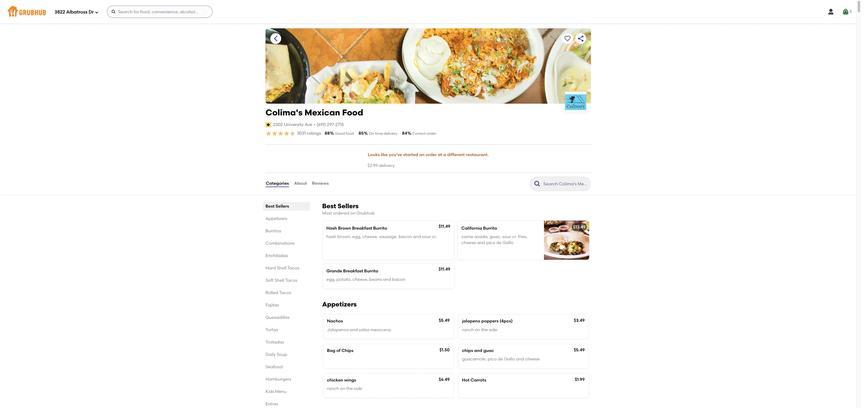 Task type: locate. For each thing, give the bounding box(es) containing it.
pico down "guac,"
[[487, 241, 496, 246]]

0 vertical spatial gallo
[[503, 241, 514, 246]]

1 horizontal spatial ranch
[[462, 328, 474, 333]]

cheese, down 'grande breakfast burrito'
[[353, 277, 369, 282]]

the down 'jalapeno poppers (4pcs)'
[[482, 328, 488, 333]]

0 vertical spatial de
[[497, 241, 502, 246]]

0 horizontal spatial sour
[[422, 234, 431, 240]]

ranch on the side
[[462, 328, 498, 333], [327, 386, 363, 392]]

1 horizontal spatial sellers
[[338, 202, 359, 210]]

0 vertical spatial ranch on the side
[[462, 328, 498, 333]]

on for chicken wings
[[340, 386, 345, 392]]

ranch for chicken
[[327, 386, 339, 392]]

enchiladas tab
[[266, 253, 308, 259]]

0 vertical spatial cheese
[[462, 241, 477, 246]]

colima's mexican food
[[266, 107, 363, 118]]

side for poppers
[[489, 328, 498, 333]]

on down the jalapeno
[[475, 328, 481, 333]]

hash
[[327, 234, 337, 240]]

jalapenos
[[327, 328, 349, 333]]

menu
[[275, 389, 287, 394]]

quesadillas tab
[[266, 314, 308, 321]]

sour left cr. at the bottom right
[[422, 234, 431, 240]]

0 horizontal spatial appetizers
[[266, 216, 287, 221]]

de down "guac,"
[[497, 241, 502, 246]]

1 horizontal spatial egg,
[[353, 234, 362, 240]]

shell for hard
[[277, 266, 287, 271]]

seafood
[[266, 365, 283, 370]]

1 horizontal spatial side
[[489, 328, 498, 333]]

tacos up 'fajitas' tab
[[279, 290, 291, 295]]

brown,
[[338, 234, 352, 240]]

the
[[482, 328, 488, 333], [346, 386, 353, 392]]

1 vertical spatial on
[[475, 328, 481, 333]]

1 $11.49 from the top
[[439, 224, 451, 229]]

started
[[404, 152, 419, 157]]

1 vertical spatial egg,
[[327, 277, 336, 282]]

0 vertical spatial side
[[489, 328, 498, 333]]

pico down guac
[[488, 357, 497, 362]]

best inside "tab"
[[266, 204, 275, 209]]

bag of chips
[[327, 348, 354, 354]]

cr.
[[432, 234, 437, 240]]

bacon right beans
[[392, 277, 406, 282]]

combinations tab
[[266, 240, 308, 247]]

$5.49 down $3.49
[[574, 348, 585, 353]]

1 vertical spatial de
[[498, 357, 503, 362]]

85
[[359, 131, 364, 136]]

looks
[[368, 152, 380, 157]]

best for best sellers most ordered on grubhub
[[322, 202, 336, 210]]

cheese
[[462, 241, 477, 246], [526, 357, 540, 362]]

guac
[[484, 348, 494, 354]]

soft shell tacos tab
[[266, 277, 308, 284]]

2302 university ave button
[[273, 121, 313, 128]]

0 vertical spatial pico
[[487, 241, 496, 246]]

bacon for and
[[392, 277, 406, 282]]

appetizers tab
[[266, 216, 308, 222]]

egg,
[[353, 234, 362, 240], [327, 277, 336, 282]]

ranch for jalapeno
[[462, 328, 474, 333]]

good
[[335, 132, 345, 136]]

1 horizontal spatial svg image
[[111, 9, 116, 14]]

order left at
[[426, 152, 437, 157]]

grubhub
[[357, 211, 375, 216]]

extras
[[266, 402, 278, 407]]

breakfast up potato,
[[343, 269, 363, 274]]

side down poppers
[[489, 328, 498, 333]]

best for best sellers
[[266, 204, 275, 209]]

egg, down grande
[[327, 277, 336, 282]]

0 horizontal spatial on
[[340, 386, 345, 392]]

enchiladas
[[266, 253, 288, 258]]

tacos up "soft shell tacos" tab
[[288, 266, 300, 271]]

cr,
[[512, 234, 517, 240]]

1 vertical spatial delivery
[[379, 163, 395, 168]]

svg image
[[828, 8, 835, 15], [111, 9, 116, 14], [95, 10, 99, 14]]

2 horizontal spatial svg image
[[828, 8, 835, 15]]

$2.99 delivery
[[368, 163, 395, 168]]

gallo
[[503, 241, 514, 246], [504, 357, 515, 362]]

sour left cr,
[[503, 234, 511, 240]]

tacos down hard shell tacos tab at the left bottom
[[286, 278, 298, 283]]

seafood tab
[[266, 364, 308, 370]]

1 horizontal spatial $5.49
[[574, 348, 585, 353]]

2 $11.49 from the top
[[439, 267, 451, 272]]

quesadillas
[[266, 315, 290, 320]]

burrito up hash brown, egg, cheese, sausage, bacon and sour cr.
[[373, 226, 388, 231]]

0 vertical spatial bacon
[[399, 234, 412, 240]]

cheese inside carne asada, guac, sour cr, fries, cheese and pico de gallo
[[462, 241, 477, 246]]

1 vertical spatial order
[[426, 152, 437, 157]]

sellers inside best sellers most ordered on grubhub
[[338, 202, 359, 210]]

star icon image
[[266, 131, 272, 137], [272, 131, 278, 137], [278, 131, 284, 137], [284, 131, 290, 137], [290, 131, 296, 137], [290, 131, 296, 137]]

guac,
[[490, 234, 502, 240]]

hard shell tacos tab
[[266, 265, 308, 271]]

ave
[[305, 122, 313, 127]]

best up appetizers tab
[[266, 204, 275, 209]]

1 vertical spatial $5.49
[[574, 348, 585, 353]]

extras tab
[[266, 401, 308, 407]]

$11.49 for egg, potato, cheese, beans and bacon
[[439, 267, 451, 272]]

burrito
[[373, 226, 388, 231], [484, 226, 498, 231], [365, 269, 379, 274]]

$5.49 left the jalapeno
[[439, 318, 450, 324]]

jalapenos and salsa mexicana.
[[327, 328, 392, 333]]

0 vertical spatial shell
[[277, 266, 287, 271]]

best up 'most'
[[322, 202, 336, 210]]

shell right hard
[[277, 266, 287, 271]]

$3.49
[[574, 318, 585, 324]]

$11.49 for hash brown, egg, cheese, sausage, bacon and sour cr.
[[439, 224, 451, 229]]

egg, down hash brown breakfast burrito
[[353, 234, 362, 240]]

2 vertical spatial tacos
[[279, 290, 291, 295]]

0 horizontal spatial $5.49
[[439, 318, 450, 324]]

cheese, down hash brown breakfast burrito
[[363, 234, 378, 240]]

0 horizontal spatial the
[[346, 386, 353, 392]]

0 horizontal spatial side
[[354, 386, 363, 392]]

ranch
[[462, 328, 474, 333], [327, 386, 339, 392]]

best
[[322, 202, 336, 210], [266, 204, 275, 209]]

the for poppers
[[482, 328, 488, 333]]

0 vertical spatial the
[[482, 328, 488, 333]]

ranch down the jalapeno
[[462, 328, 474, 333]]

0 vertical spatial $11.49
[[439, 224, 451, 229]]

order
[[427, 132, 437, 136], [426, 152, 437, 157]]

1 horizontal spatial best
[[322, 202, 336, 210]]

order inside "button"
[[426, 152, 437, 157]]

order right 'correct' on the top of the page
[[427, 132, 437, 136]]

carne asada, guac, sour cr, fries, cheese and pico de gallo
[[462, 234, 528, 246]]

sellers
[[338, 202, 359, 210], [276, 204, 289, 209]]

0 horizontal spatial sellers
[[276, 204, 289, 209]]

pico
[[487, 241, 496, 246], [488, 357, 497, 362]]

1 vertical spatial side
[[354, 386, 363, 392]]

carne
[[462, 234, 474, 240]]

side down wings
[[354, 386, 363, 392]]

best inside best sellers most ordered on grubhub
[[322, 202, 336, 210]]

jalapeno
[[462, 319, 481, 324]]

soup
[[277, 352, 287, 357]]

0 vertical spatial ranch
[[462, 328, 474, 333]]

1 vertical spatial ranch on the side
[[327, 386, 363, 392]]

burritos tab
[[266, 228, 308, 234]]

0 vertical spatial $5.49
[[439, 318, 450, 324]]

2 vertical spatial on
[[340, 386, 345, 392]]

fajitas
[[266, 303, 279, 308]]

$6.49
[[439, 377, 450, 382]]

0 horizontal spatial ranch on the side
[[327, 386, 363, 392]]

breakfast down the grubhub
[[352, 226, 372, 231]]

1 vertical spatial tacos
[[286, 278, 298, 283]]

0 horizontal spatial cheese
[[462, 241, 477, 246]]

1 horizontal spatial on
[[351, 211, 356, 216]]

svg image
[[843, 8, 850, 15]]

gallo inside carne asada, guac, sour cr, fries, cheese and pico de gallo
[[503, 241, 514, 246]]

0 horizontal spatial ranch
[[327, 386, 339, 392]]

1 horizontal spatial cheese
[[526, 357, 540, 362]]

0 vertical spatial appetizers
[[266, 216, 287, 221]]

burritos
[[266, 229, 281, 234]]

delivery down like
[[379, 163, 395, 168]]

share icon image
[[578, 35, 585, 42]]

1 vertical spatial $11.49
[[439, 267, 451, 272]]

1 vertical spatial bacon
[[392, 277, 406, 282]]

0 vertical spatial tacos
[[288, 266, 300, 271]]

sellers for best sellers
[[276, 204, 289, 209]]

0 vertical spatial order
[[427, 132, 437, 136]]

about
[[294, 181, 307, 186]]

appetizers up nachos
[[322, 301, 357, 308]]

sausage,
[[379, 234, 398, 240]]

brown
[[338, 226, 351, 231]]

sellers up appetizers tab
[[276, 204, 289, 209]]

1 vertical spatial appetizers
[[322, 301, 357, 308]]

0 horizontal spatial best
[[266, 204, 275, 209]]

1 vertical spatial the
[[346, 386, 353, 392]]

ranch on the side down "chicken wings"
[[327, 386, 363, 392]]

ranch down chicken
[[327, 386, 339, 392]]

fajitas tab
[[266, 302, 308, 308]]

2302 university ave
[[273, 122, 313, 127]]

appetizers
[[266, 216, 287, 221], [322, 301, 357, 308]]

appetizers inside tab
[[266, 216, 287, 221]]

soft shell tacos
[[266, 278, 298, 283]]

0 vertical spatial on
[[351, 211, 356, 216]]

main navigation navigation
[[0, 0, 857, 24]]

1 horizontal spatial ranch on the side
[[462, 328, 498, 333]]

de
[[497, 241, 502, 246], [498, 357, 503, 362]]

0 vertical spatial egg,
[[353, 234, 362, 240]]

on down "chicken wings"
[[340, 386, 345, 392]]

1 vertical spatial cheese,
[[353, 277, 369, 282]]

sellers up ordered
[[338, 202, 359, 210]]

2715
[[336, 122, 344, 127]]

de right guacamole,
[[498, 357, 503, 362]]

1 horizontal spatial the
[[482, 328, 488, 333]]

delivery
[[384, 132, 398, 136], [379, 163, 395, 168]]

caret left icon image
[[272, 35, 280, 42]]

rolled tacos
[[266, 290, 291, 295]]

2 sour from the left
[[503, 234, 511, 240]]

bag
[[327, 348, 336, 354]]

combinations
[[266, 241, 295, 246]]

appetizers down best sellers
[[266, 216, 287, 221]]

1 horizontal spatial sour
[[503, 234, 511, 240]]

1 vertical spatial ranch
[[327, 386, 339, 392]]

0 horizontal spatial egg,
[[327, 277, 336, 282]]

de inside carne asada, guac, sour cr, fries, cheese and pico de gallo
[[497, 241, 502, 246]]

shell right the soft
[[275, 278, 285, 283]]

tortas tab
[[266, 327, 308, 333]]

and
[[413, 234, 421, 240], [478, 241, 486, 246], [383, 277, 391, 282], [350, 328, 358, 333], [475, 348, 483, 354], [516, 357, 524, 362]]

breakfast
[[352, 226, 372, 231], [343, 269, 363, 274]]

sellers inside "tab"
[[276, 204, 289, 209]]

bacon
[[399, 234, 412, 240], [392, 277, 406, 282]]

best sellers
[[266, 204, 289, 209]]

food
[[342, 107, 363, 118]]

the down wings
[[346, 386, 353, 392]]

chicken wings
[[327, 378, 356, 383]]

fries,
[[518, 234, 528, 240]]

delivery right the time
[[384, 132, 398, 136]]

good food
[[335, 132, 354, 136]]

on right ordered
[[351, 211, 356, 216]]

ranch on the side down 'jalapeno poppers (4pcs)'
[[462, 328, 498, 333]]

rolled
[[266, 290, 278, 295]]

tacos
[[288, 266, 300, 271], [286, 278, 298, 283], [279, 290, 291, 295]]

categories
[[266, 181, 289, 186]]

hard shell tacos
[[266, 266, 300, 271]]

2 horizontal spatial on
[[475, 328, 481, 333]]

1 vertical spatial shell
[[275, 278, 285, 283]]

0 vertical spatial cheese,
[[363, 234, 378, 240]]

bacon right sausage,
[[399, 234, 412, 240]]

search icon image
[[534, 180, 541, 187]]

84
[[402, 131, 408, 136]]



Task type: vqa. For each thing, say whether or not it's contained in the screenshot.
sausage,'s 'Bacon'
yes



Task type: describe. For each thing, give the bounding box(es) containing it.
$5.49 for jalapenos and salsa mexicana.
[[439, 318, 450, 324]]

0 vertical spatial delivery
[[384, 132, 398, 136]]

different
[[447, 152, 465, 157]]

tostadas tab
[[266, 339, 308, 346]]

$1.50
[[440, 348, 450, 353]]

daily
[[266, 352, 276, 357]]

3822
[[55, 9, 65, 15]]

asada,
[[475, 234, 489, 240]]

ratings
[[307, 131, 321, 136]]

1 sour from the left
[[422, 234, 431, 240]]

of
[[337, 348, 341, 354]]

hot
[[462, 378, 470, 383]]

time
[[375, 132, 383, 136]]

3031
[[297, 131, 306, 136]]

daily soup tab
[[266, 352, 308, 358]]

looks like you've started an order at a different restaurant.
[[368, 152, 489, 157]]

california
[[462, 226, 482, 231]]

colima's
[[266, 107, 303, 118]]

the for wings
[[346, 386, 353, 392]]

reviews
[[312, 181, 329, 186]]

correct order
[[413, 132, 437, 136]]

hash brown, egg, cheese, sausage, bacon and sour cr.
[[327, 234, 437, 240]]

at
[[438, 152, 443, 157]]

poppers
[[482, 319, 499, 324]]

on for jalapeno poppers (4pcs)
[[475, 328, 481, 333]]

burrito up "guac,"
[[484, 226, 498, 231]]

beans
[[370, 277, 382, 282]]

colima's mexican food logo image
[[566, 94, 587, 110]]

and inside carne asada, guac, sour cr, fries, cheese and pico de gallo
[[478, 241, 486, 246]]

grande
[[327, 269, 342, 274]]

reviews button
[[312, 173, 329, 195]]

best sellers tab
[[266, 203, 308, 210]]

3031 ratings
[[297, 131, 321, 136]]

you've
[[389, 152, 403, 157]]

$2.99
[[368, 163, 378, 168]]

about button
[[294, 173, 307, 195]]

tacos for soft shell tacos
[[286, 278, 298, 283]]

a
[[444, 152, 446, 157]]

tostadas
[[266, 340, 284, 345]]

soft
[[266, 278, 274, 283]]

sour inside carne asada, guac, sour cr, fries, cheese and pico de gallo
[[503, 234, 511, 240]]

ranch on the side for chicken
[[327, 386, 363, 392]]

88
[[325, 131, 330, 136]]

chicken
[[327, 378, 343, 383]]

wings
[[344, 378, 356, 383]]

side for wings
[[354, 386, 363, 392]]

california burrito image
[[544, 221, 590, 260]]

salsa
[[359, 328, 370, 333]]

• (619) 297-2715
[[314, 122, 344, 127]]

3
[[850, 9, 852, 14]]

0 vertical spatial breakfast
[[352, 226, 372, 231]]

1 vertical spatial breakfast
[[343, 269, 363, 274]]

guacamole,
[[462, 357, 487, 362]]

bacon for sausage,
[[399, 234, 412, 240]]

correct
[[413, 132, 426, 136]]

best sellers most ordered on grubhub
[[322, 202, 375, 216]]

burrito up beans
[[365, 269, 379, 274]]

tortas
[[266, 327, 278, 333]]

potato,
[[337, 277, 352, 282]]

hamburgers tab
[[266, 376, 308, 383]]

1 vertical spatial cheese
[[526, 357, 540, 362]]

ranch on the side for jalapeno
[[462, 328, 498, 333]]

chips
[[342, 348, 354, 354]]

shell for soft
[[275, 278, 285, 283]]

tacos for hard shell tacos
[[288, 266, 300, 271]]

kids menu
[[266, 389, 287, 394]]

most
[[322, 211, 332, 216]]

(4pcs)
[[500, 319, 513, 324]]

0 horizontal spatial svg image
[[95, 10, 99, 14]]

hash brown breakfast burrito
[[327, 226, 388, 231]]

kids menu tab
[[266, 389, 308, 395]]

chips
[[462, 348, 474, 354]]

looks like you've started an order at a different restaurant. button
[[368, 148, 489, 162]]

chips and guac
[[462, 348, 494, 354]]

carrots
[[471, 378, 487, 383]]

rolled tacos tab
[[266, 290, 308, 296]]

1 horizontal spatial appetizers
[[322, 301, 357, 308]]

$13.49
[[574, 225, 586, 230]]

on inside best sellers most ordered on grubhub
[[351, 211, 356, 216]]

•
[[314, 122, 316, 127]]

an
[[420, 152, 425, 157]]

(619) 297-2715 button
[[317, 122, 344, 128]]

Search Colima's Mexican Food search field
[[543, 181, 589, 187]]

daily soup
[[266, 352, 287, 357]]

1 vertical spatial pico
[[488, 357, 497, 362]]

pico inside carne asada, guac, sour cr, fries, cheese and pico de gallo
[[487, 241, 496, 246]]

2302
[[273, 122, 283, 127]]

1 vertical spatial gallo
[[504, 357, 515, 362]]

(619)
[[317, 122, 326, 127]]

save this restaurant image
[[564, 35, 572, 42]]

mexican
[[305, 107, 340, 118]]

save this restaurant button
[[563, 33, 573, 44]]

3 button
[[843, 6, 852, 17]]

ordered
[[333, 211, 350, 216]]

categories button
[[266, 173, 289, 195]]

subscription pass image
[[266, 122, 272, 127]]

jalapeno poppers (4pcs)
[[462, 319, 513, 324]]

Search for food, convenience, alcohol... search field
[[107, 6, 213, 18]]

hash
[[327, 226, 337, 231]]

university
[[284, 122, 304, 127]]

food
[[346, 132, 354, 136]]

on time delivery
[[369, 132, 398, 136]]

$5.49 for guacamole, pico de gallo and cheese
[[574, 348, 585, 353]]

297-
[[327, 122, 336, 127]]

nachos
[[327, 319, 343, 324]]

hamburgers
[[266, 377, 291, 382]]

kids
[[266, 389, 274, 394]]

california burrito
[[462, 226, 498, 231]]

on
[[369, 132, 374, 136]]

egg, potato, cheese, beans and bacon
[[327, 277, 406, 282]]

sellers for best sellers most ordered on grubhub
[[338, 202, 359, 210]]

mexicana.
[[371, 328, 392, 333]]



